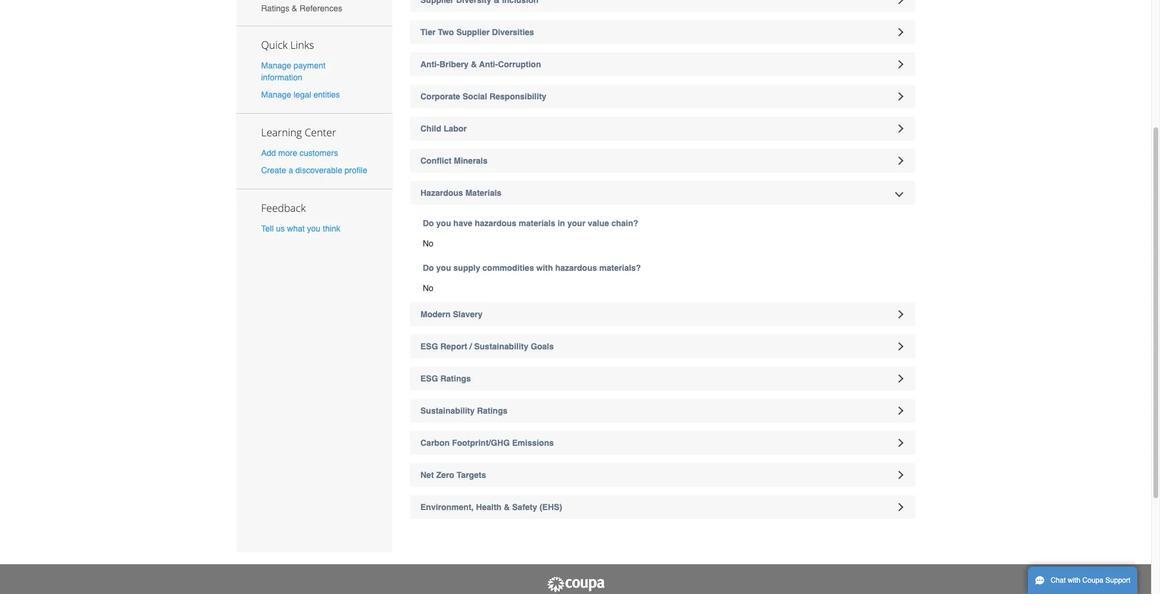 Task type: locate. For each thing, give the bounding box(es) containing it.
1 vertical spatial &
[[471, 60, 477, 69]]

you right what at left
[[307, 224, 320, 234]]

do for do you have hazardous materials in your value chain?
[[423, 219, 434, 228]]

net
[[420, 470, 434, 480]]

child labor heading
[[410, 117, 915, 141]]

0 vertical spatial ratings
[[261, 4, 289, 13]]

ratings down the report
[[440, 374, 471, 384]]

1 vertical spatial ratings
[[440, 374, 471, 384]]

do you have hazardous materials in your value chain?
[[423, 219, 638, 228]]

sustainability down esg ratings
[[420, 406, 475, 416]]

0 horizontal spatial anti-
[[420, 60, 439, 69]]

environment,
[[420, 503, 474, 512]]

sustainability ratings
[[420, 406, 508, 416]]

targets
[[457, 470, 486, 480]]

do left 'supply'
[[423, 263, 434, 273]]

social
[[463, 92, 487, 101]]

1 horizontal spatial anti-
[[479, 60, 498, 69]]

net zero targets heading
[[410, 463, 915, 487]]

& inside "heading"
[[471, 60, 477, 69]]

references
[[300, 4, 342, 13]]

0 vertical spatial with
[[536, 263, 553, 273]]

corruption
[[498, 60, 541, 69]]

1 vertical spatial with
[[1068, 576, 1080, 585]]

hazardous materials button
[[410, 181, 915, 205]]

& inside heading
[[504, 503, 510, 512]]

anti- down tier
[[420, 60, 439, 69]]

responsibility
[[489, 92, 546, 101]]

do
[[423, 219, 434, 228], [423, 263, 434, 273]]

0 vertical spatial &
[[292, 4, 297, 13]]

support
[[1105, 576, 1130, 585]]

sustainability
[[474, 342, 528, 351], [420, 406, 475, 416]]

1 horizontal spatial with
[[1068, 576, 1080, 585]]

0 horizontal spatial with
[[536, 263, 553, 273]]

carbon footprint/ghg emissions button
[[410, 431, 915, 455]]

ratings up carbon footprint/ghg emissions on the left of page
[[477, 406, 508, 416]]

esg up sustainability ratings
[[420, 374, 438, 384]]

carbon
[[420, 438, 450, 448]]

you left 'supply'
[[436, 263, 451, 273]]

2 esg from the top
[[420, 374, 438, 384]]

net zero targets
[[420, 470, 486, 480]]

0 vertical spatial esg
[[420, 342, 438, 351]]

ratings inside heading
[[440, 374, 471, 384]]

child labor
[[420, 124, 467, 133]]

no down hazardous at the top left of the page
[[423, 239, 433, 248]]

ratings for sustainability
[[477, 406, 508, 416]]

1 esg from the top
[[420, 342, 438, 351]]

anti-bribery & anti-corruption button
[[410, 52, 915, 76]]

2 horizontal spatial ratings
[[477, 406, 508, 416]]

& right bribery
[[471, 60, 477, 69]]

hazardous right have
[[475, 219, 516, 228]]

tell us what you think button
[[261, 223, 340, 235]]

you inside button
[[307, 224, 320, 234]]

corporate social responsibility button
[[410, 85, 915, 108]]

esg ratings heading
[[410, 367, 915, 391]]

us
[[276, 224, 285, 234]]

do for do you supply commodities with hazardous materials?
[[423, 263, 434, 273]]

1 horizontal spatial hazardous
[[555, 263, 597, 273]]

(ehs)
[[539, 503, 562, 512]]

0 vertical spatial no
[[423, 239, 433, 248]]

carbon footprint/ghg emissions heading
[[410, 431, 915, 455]]

learning center
[[261, 125, 336, 139]]

1 manage from the top
[[261, 61, 291, 70]]

with right commodities
[[536, 263, 553, 273]]

1 vertical spatial esg
[[420, 374, 438, 384]]

1 do from the top
[[423, 219, 434, 228]]

customers
[[300, 148, 338, 158]]

esg report / sustainability goals button
[[410, 335, 915, 358]]

0 horizontal spatial ratings
[[261, 4, 289, 13]]

you left have
[[436, 219, 451, 228]]

child
[[420, 124, 441, 133]]

ratings inside "link"
[[261, 4, 289, 13]]

no
[[423, 239, 433, 248], [423, 283, 433, 293]]

quick
[[261, 37, 288, 52]]

2 vertical spatial &
[[504, 503, 510, 512]]

& left safety
[[504, 503, 510, 512]]

create a discoverable profile
[[261, 166, 367, 175]]

&
[[292, 4, 297, 13], [471, 60, 477, 69], [504, 503, 510, 512]]

footprint/ghg
[[452, 438, 510, 448]]

manage up 'information'
[[261, 61, 291, 70]]

modern slavery heading
[[410, 303, 915, 326]]

create a discoverable profile link
[[261, 166, 367, 175]]

esg left the report
[[420, 342, 438, 351]]

corporate social responsibility heading
[[410, 85, 915, 108]]

anti-
[[420, 60, 439, 69], [479, 60, 498, 69]]

anti-bribery & anti-corruption heading
[[410, 52, 915, 76]]

sustainability right /
[[474, 342, 528, 351]]

2 do from the top
[[423, 263, 434, 273]]

ratings inside heading
[[477, 406, 508, 416]]

2 horizontal spatial &
[[504, 503, 510, 512]]

safety
[[512, 503, 537, 512]]

0 vertical spatial manage
[[261, 61, 291, 70]]

2 manage from the top
[[261, 90, 291, 99]]

in
[[558, 219, 565, 228]]

chat
[[1051, 576, 1066, 585]]

manage for manage legal entities
[[261, 90, 291, 99]]

0 vertical spatial sustainability
[[474, 342, 528, 351]]

quick links
[[261, 37, 314, 52]]

2 no from the top
[[423, 283, 433, 293]]

hazardous
[[475, 219, 516, 228], [555, 263, 597, 273]]

1 horizontal spatial &
[[471, 60, 477, 69]]

/
[[470, 342, 472, 351]]

esg inside dropdown button
[[420, 342, 438, 351]]

you for do you supply commodities with hazardous materials?
[[436, 263, 451, 273]]

manage legal entities link
[[261, 90, 340, 99]]

heading
[[410, 0, 915, 12]]

esg report / sustainability goals heading
[[410, 335, 915, 358]]

corporate social responsibility
[[420, 92, 546, 101]]

anti- up corporate social responsibility
[[479, 60, 498, 69]]

environment, health & safety (ehs)
[[420, 503, 562, 512]]

0 vertical spatial hazardous
[[475, 219, 516, 228]]

modern slavery button
[[410, 303, 915, 326]]

do down hazardous at the top left of the page
[[423, 219, 434, 228]]

minerals
[[454, 156, 488, 166]]

manage inside manage payment information
[[261, 61, 291, 70]]

do you supply commodities with hazardous materials?
[[423, 263, 641, 273]]

sustainability inside dropdown button
[[420, 406, 475, 416]]

0 horizontal spatial &
[[292, 4, 297, 13]]

1 vertical spatial sustainability
[[420, 406, 475, 416]]

1 vertical spatial do
[[423, 263, 434, 273]]

& left references
[[292, 4, 297, 13]]

hazardous materials
[[420, 188, 502, 198]]

1 vertical spatial manage
[[261, 90, 291, 99]]

tier two supplier diversities button
[[410, 20, 915, 44]]

environment, health & safety (ehs) button
[[410, 495, 915, 519]]

0 vertical spatial do
[[423, 219, 434, 228]]

esg inside dropdown button
[[420, 374, 438, 384]]

with
[[536, 263, 553, 273], [1068, 576, 1080, 585]]

coupa supplier portal image
[[546, 576, 605, 593]]

no up modern
[[423, 283, 433, 293]]

ratings
[[261, 4, 289, 13], [440, 374, 471, 384], [477, 406, 508, 416]]

emissions
[[512, 438, 554, 448]]

with right chat
[[1068, 576, 1080, 585]]

manage down 'information'
[[261, 90, 291, 99]]

modern slavery
[[420, 310, 483, 319]]

conflict
[[420, 156, 451, 166]]

1 vertical spatial no
[[423, 283, 433, 293]]

hazardous left materials?
[[555, 263, 597, 273]]

conflict minerals button
[[410, 149, 915, 173]]

2 vertical spatial ratings
[[477, 406, 508, 416]]

ratings up quick
[[261, 4, 289, 13]]

net zero targets button
[[410, 463, 915, 487]]

1 horizontal spatial ratings
[[440, 374, 471, 384]]

sustainability inside dropdown button
[[474, 342, 528, 351]]



Task type: vqa. For each thing, say whether or not it's contained in the screenshot.
Requests to Join
no



Task type: describe. For each thing, give the bounding box(es) containing it.
supplier
[[456, 27, 490, 37]]

0 horizontal spatial hazardous
[[475, 219, 516, 228]]

your
[[567, 219, 585, 228]]

tell
[[261, 224, 274, 234]]

carbon footprint/ghg emissions
[[420, 438, 554, 448]]

discoverable
[[295, 166, 342, 175]]

manage legal entities
[[261, 90, 340, 99]]

profile
[[345, 166, 367, 175]]

child labor button
[[410, 117, 915, 141]]

coupa
[[1082, 576, 1103, 585]]

1 anti- from the left
[[420, 60, 439, 69]]

with inside button
[[1068, 576, 1080, 585]]

legal
[[294, 90, 311, 99]]

environment, health & safety (ehs) heading
[[410, 495, 915, 519]]

add more customers link
[[261, 148, 338, 158]]

health
[[476, 503, 501, 512]]

esg ratings
[[420, 374, 471, 384]]

add more customers
[[261, 148, 338, 158]]

diversities
[[492, 27, 534, 37]]

hazardous materials heading
[[410, 181, 915, 205]]

labor
[[444, 124, 467, 133]]

2 anti- from the left
[[479, 60, 498, 69]]

1 vertical spatial hazardous
[[555, 263, 597, 273]]

chat with coupa support button
[[1028, 567, 1138, 594]]

chain?
[[611, 219, 638, 228]]

goals
[[531, 342, 554, 351]]

you for do you have hazardous materials in your value chain?
[[436, 219, 451, 228]]

conflict minerals
[[420, 156, 488, 166]]

think
[[323, 224, 340, 234]]

& for environment,
[[504, 503, 510, 512]]

report
[[440, 342, 467, 351]]

chat with coupa support
[[1051, 576, 1130, 585]]

manage payment information
[[261, 61, 326, 82]]

slavery
[[453, 310, 483, 319]]

ratings & references
[[261, 4, 342, 13]]

tier
[[420, 27, 436, 37]]

feedback
[[261, 201, 306, 215]]

esg for esg report / sustainability goals
[[420, 342, 438, 351]]

two
[[438, 27, 454, 37]]

entities
[[313, 90, 340, 99]]

modern
[[420, 310, 451, 319]]

hazardous
[[420, 188, 463, 198]]

1 no from the top
[[423, 239, 433, 248]]

payment
[[294, 61, 326, 70]]

& for anti-
[[471, 60, 477, 69]]

esg ratings button
[[410, 367, 915, 391]]

manage for manage payment information
[[261, 61, 291, 70]]

sustainability ratings button
[[410, 399, 915, 423]]

tell us what you think
[[261, 224, 340, 234]]

esg for esg ratings
[[420, 374, 438, 384]]

tier two supplier diversities heading
[[410, 20, 915, 44]]

materials
[[519, 219, 555, 228]]

create
[[261, 166, 286, 175]]

materials?
[[599, 263, 641, 273]]

manage payment information link
[[261, 61, 326, 82]]

corporate
[[420, 92, 460, 101]]

sustainability ratings heading
[[410, 399, 915, 423]]

value
[[588, 219, 609, 228]]

ratings for esg
[[440, 374, 471, 384]]

links
[[290, 37, 314, 52]]

information
[[261, 72, 302, 82]]

add
[[261, 148, 276, 158]]

tier two supplier diversities
[[420, 27, 534, 37]]

& inside "link"
[[292, 4, 297, 13]]

what
[[287, 224, 305, 234]]

supply
[[453, 263, 480, 273]]

center
[[305, 125, 336, 139]]

have
[[453, 219, 472, 228]]

zero
[[436, 470, 454, 480]]

bribery
[[439, 60, 469, 69]]

more
[[278, 148, 297, 158]]

materials
[[465, 188, 502, 198]]

learning
[[261, 125, 302, 139]]

esg report / sustainability goals
[[420, 342, 554, 351]]

anti-bribery & anti-corruption
[[420, 60, 541, 69]]

a
[[288, 166, 293, 175]]

ratings & references link
[[236, 0, 392, 20]]

conflict minerals heading
[[410, 149, 915, 173]]

commodities
[[483, 263, 534, 273]]



